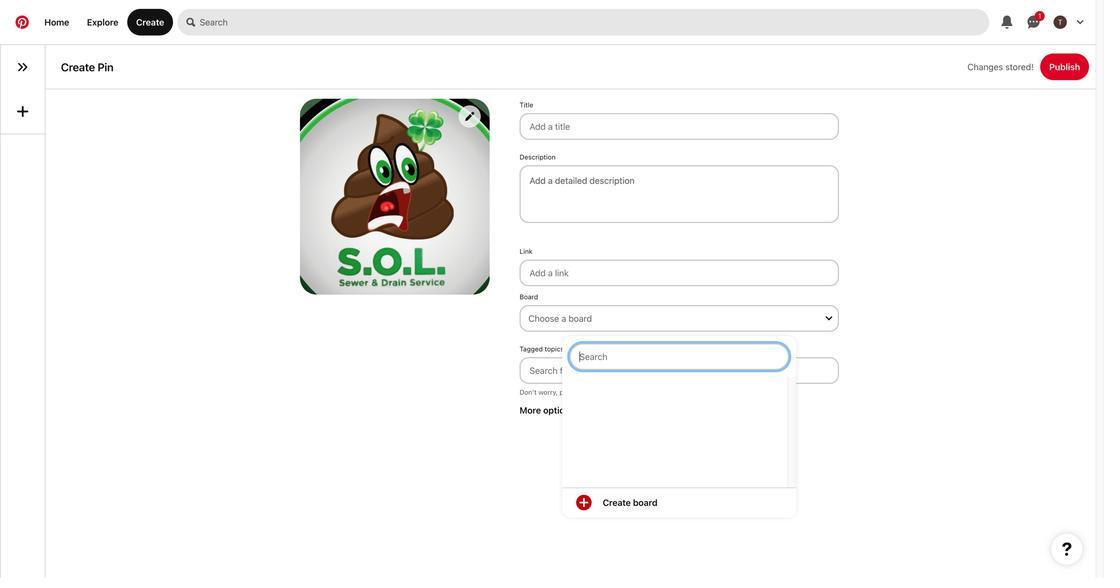 Task type: locate. For each thing, give the bounding box(es) containing it.
create board button
[[563, 488, 796, 517]]

tagged topics (0)
[[520, 345, 575, 353]]

0 vertical spatial board
[[569, 313, 592, 324]]

more options button
[[518, 405, 842, 416]]

create for create pin
[[61, 60, 95, 73]]

don't worry, people won't see your tags
[[520, 388, 645, 396]]

won't
[[583, 388, 600, 396]]

1 vertical spatial board
[[633, 497, 658, 508]]

Tagged topics (0) text field
[[520, 357, 840, 384]]

0 horizontal spatial create
[[61, 60, 95, 73]]

create link
[[127, 9, 173, 36]]

stored!
[[1006, 62, 1034, 72]]

home link
[[36, 9, 78, 36]]

create for create
[[136, 17, 164, 27]]

2 vertical spatial create
[[603, 497, 631, 508]]

create
[[136, 17, 164, 27], [61, 60, 95, 73], [603, 497, 631, 508]]

(0)
[[566, 345, 575, 353]]

0 horizontal spatial board
[[569, 313, 592, 324]]

search icon image
[[187, 18, 195, 27]]

changes
[[968, 62, 1004, 72]]

create inside button
[[603, 497, 631, 508]]

pin
[[98, 60, 114, 73]]

topics
[[545, 345, 564, 353]]

create board
[[603, 497, 658, 508]]

board
[[569, 313, 592, 324], [633, 497, 658, 508]]

1 vertical spatial create
[[61, 60, 95, 73]]

options
[[544, 405, 575, 416]]

your
[[615, 388, 629, 396]]

1 horizontal spatial create
[[136, 17, 164, 27]]

2 horizontal spatial create
[[603, 497, 631, 508]]

0 vertical spatial create
[[136, 17, 164, 27]]

more options
[[520, 405, 575, 416]]

tagged
[[520, 345, 543, 353]]

1 horizontal spatial board
[[633, 497, 658, 508]]

board inside the create board button
[[633, 497, 658, 508]]

Search text field
[[200, 9, 990, 36]]

Link url field
[[520, 260, 840, 286]]



Task type: describe. For each thing, give the bounding box(es) containing it.
create pin
[[61, 60, 114, 73]]

board
[[520, 293, 538, 301]]

worry,
[[539, 388, 558, 396]]

choose a board
[[529, 313, 592, 324]]

explore
[[87, 17, 119, 27]]

publish
[[1050, 62, 1081, 72]]

title
[[520, 101, 534, 109]]

people
[[560, 388, 581, 396]]

tags
[[631, 388, 645, 396]]

Add a detailed description field
[[530, 175, 830, 186]]

description
[[520, 153, 556, 161]]

1
[[1039, 12, 1042, 20]]

board inside choose a board button
[[569, 313, 592, 324]]

choose
[[529, 313, 560, 324]]

1 button
[[1021, 9, 1048, 36]]

link
[[520, 247, 533, 255]]

create for create board
[[603, 497, 631, 508]]

see
[[602, 388, 613, 396]]

changes stored!
[[968, 62, 1034, 72]]

explore link
[[78, 9, 127, 36]]

don't
[[520, 388, 537, 396]]

a
[[562, 313, 567, 324]]

more
[[520, 405, 541, 416]]

Title text field
[[520, 113, 840, 140]]

choose a board image
[[826, 315, 833, 322]]

Search through your boards search field
[[570, 343, 790, 370]]

terry turtle image
[[1054, 16, 1068, 29]]

publish button
[[1041, 54, 1090, 80]]

choose a board button
[[520, 305, 840, 332]]

home
[[44, 17, 69, 27]]



Task type: vqa. For each thing, say whether or not it's contained in the screenshot.
'create' associated with Create board
yes



